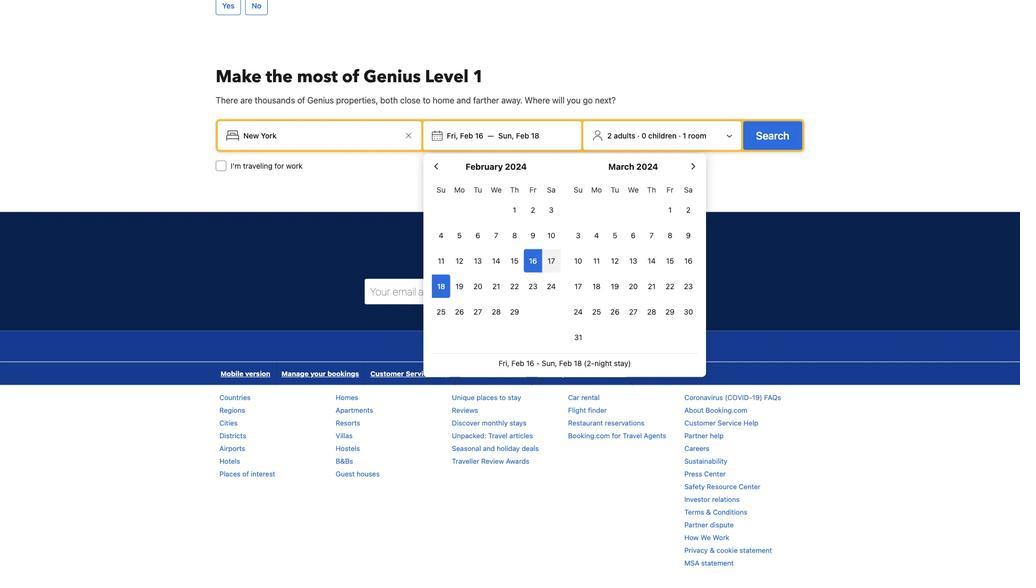 Task type: describe. For each thing, give the bounding box(es) containing it.
children
[[648, 131, 677, 140]]

19 for 19 february 2024 option
[[456, 282, 464, 291]]

21 for 21 'option'
[[648, 282, 656, 291]]

we for march
[[628, 185, 639, 194]]

seasonal and holiday deals link
[[452, 445, 539, 453]]

12 for '12 february 2024' checkbox
[[456, 257, 464, 265]]

2 adults · 0 children · 1 room
[[607, 131, 707, 140]]

6 March 2024 checkbox
[[624, 224, 643, 247]]

25 February 2024 checkbox
[[432, 300, 450, 324]]

16 left "—"
[[475, 131, 483, 140]]

guest
[[336, 470, 355, 478]]

11 March 2024 checkbox
[[588, 249, 606, 273]]

stay)
[[614, 359, 631, 368]]

2 28 from the left
[[647, 308, 656, 316]]

20 February 2024 checkbox
[[469, 275, 487, 298]]

stays
[[510, 419, 527, 427]]

partner help link
[[685, 432, 724, 440]]

guest houses link
[[336, 470, 380, 478]]

16 February 2024 checkbox
[[524, 249, 542, 273]]

28 February 2024 checkbox
[[487, 300, 506, 324]]

finder
[[588, 406, 607, 414]]

your
[[310, 370, 326, 378]]

dispute
[[710, 521, 734, 529]]

29 March 2024 checkbox
[[661, 300, 679, 324]]

8 for 8 option in the top of the page
[[668, 231, 673, 240]]

26 February 2024 checkbox
[[450, 300, 469, 324]]

5 March 2024 checkbox
[[606, 224, 624, 247]]

13 for 13 option
[[629, 257, 637, 265]]

airports
[[219, 445, 245, 453]]

there are thousands of genius properties, both close to home and farther away. where will you go next?
[[216, 95, 616, 105]]

2024 for march 2024
[[636, 161, 658, 172]]

we for february
[[491, 185, 502, 194]]

26 for 26 february 2024 option
[[455, 308, 464, 316]]

travel inside 'unique places to stay reviews discover monthly stays unpacked: travel articles seasonal and holiday deals traveller review awards'
[[488, 432, 508, 440]]

thousands
[[255, 95, 295, 105]]

13 for 13 'checkbox'
[[474, 257, 482, 265]]

search
[[756, 129, 790, 142]]

22 March 2024 checkbox
[[661, 275, 679, 298]]

31
[[574, 333, 582, 342]]

feb left "—"
[[460, 131, 473, 140]]

Your email address email field
[[365, 279, 564, 305]]

customer inside coronavirus (covid-19) faqs about booking.com customer service help partner help careers sustainability press center safety resource center investor relations terms & conditions partner dispute how we work privacy & cookie statement msa statement
[[685, 419, 716, 427]]

no button
[[245, 0, 268, 15]]

1 · from the left
[[637, 131, 640, 140]]

traveller
[[452, 457, 479, 465]]

3 for 3 checkbox
[[576, 231, 581, 240]]

we'll
[[474, 257, 491, 267]]

2 · from the left
[[679, 131, 681, 140]]

—
[[488, 131, 494, 140]]

24 February 2024 checkbox
[[542, 275, 561, 298]]

2024 for february 2024
[[505, 161, 527, 172]]

0 vertical spatial &
[[706, 508, 711, 516]]

7 February 2024 checkbox
[[487, 224, 506, 247]]

march
[[609, 161, 634, 172]]

28 March 2024 checkbox
[[643, 300, 661, 324]]

to inside 'unique places to stay reviews discover monthly stays unpacked: travel articles seasonal and holiday deals traveller review awards'
[[500, 394, 506, 402]]

apartments link
[[336, 406, 373, 414]]

manage
[[282, 370, 309, 378]]

coronavirus
[[685, 394, 723, 402]]

1 horizontal spatial center
[[739, 483, 761, 491]]

11 for 11 february 2024 checkbox
[[438, 257, 445, 265]]

14 February 2024 checkbox
[[487, 249, 506, 273]]

business
[[596, 370, 627, 378]]

fr for february 2024
[[530, 185, 537, 194]]

19 February 2024 checkbox
[[450, 275, 469, 298]]

up
[[445, 257, 455, 267]]

24 March 2024 checkbox
[[569, 300, 588, 324]]

service inside navigation
[[406, 370, 432, 378]]

24 for the 24 february 2024 option
[[547, 282, 556, 291]]

room
[[688, 131, 707, 140]]

3 March 2024 checkbox
[[569, 224, 588, 247]]

0 horizontal spatial statement
[[701, 559, 734, 567]]

villas
[[336, 432, 353, 440]]

about
[[685, 406, 704, 414]]

(covid-
[[725, 394, 752, 402]]

0 vertical spatial and
[[457, 95, 471, 105]]

hostels
[[336, 445, 360, 453]]

careers
[[685, 445, 710, 453]]

customer service help link for partner help
[[685, 419, 759, 427]]

14 for the 14 checkbox
[[492, 257, 500, 265]]

press
[[685, 470, 702, 478]]

27 for 27 checkbox
[[629, 308, 638, 316]]

farther
[[473, 95, 499, 105]]

most
[[297, 65, 338, 88]]

we inside coronavirus (covid-19) faqs about booking.com customer service help partner help careers sustainability press center safety resource center investor relations terms & conditions partner dispute how we work privacy & cookie statement msa statement
[[701, 534, 711, 542]]

fri, for fri, feb 16 — sun, feb 18
[[447, 131, 458, 140]]

manage your bookings
[[282, 370, 359, 378]]

msa statement link
[[685, 559, 734, 567]]

faqs
[[764, 394, 781, 402]]

9 for 9 february 2024 checkbox
[[531, 231, 535, 240]]

feb up affiliate
[[512, 359, 524, 368]]

help inside coronavirus (covid-19) faqs about booking.com customer service help partner help careers sustainability press center safety resource center investor relations terms & conditions partner dispute how we work privacy & cookie statement msa statement
[[744, 419, 759, 427]]

18 cell
[[432, 273, 450, 298]]

away.
[[501, 95, 523, 105]]

23 for 23 march 2024 option in the right of the page
[[684, 282, 693, 291]]

agents
[[644, 432, 666, 440]]

discover monthly stays link
[[452, 419, 527, 427]]

i'm
[[231, 161, 241, 170]]

subscribe button
[[567, 279, 653, 305]]

send
[[493, 257, 512, 267]]

18 March 2024 checkbox
[[588, 275, 606, 298]]

customer service help link for become an affiliate
[[365, 363, 455, 385]]

best
[[529, 257, 546, 267]]

about booking.com link
[[685, 406, 748, 414]]

15 February 2024 checkbox
[[506, 249, 524, 273]]

9 for "9" option
[[686, 231, 691, 240]]

february
[[466, 161, 503, 172]]

help inside navigation
[[433, 370, 449, 378]]

fri, feb 16 button
[[443, 126, 488, 145]]

4 for 4 march 2024 option
[[594, 231, 599, 240]]

no
[[252, 1, 262, 10]]

6 for 6 option
[[631, 231, 636, 240]]

2 March 2024 checkbox
[[679, 198, 698, 222]]

how
[[685, 534, 699, 542]]

work
[[713, 534, 730, 542]]

7 March 2024 checkbox
[[643, 224, 661, 247]]

17 for '17' checkbox
[[548, 257, 555, 265]]

feb right "—"
[[516, 131, 529, 140]]

save
[[442, 239, 470, 256]]

20 for 20 march 2024 'option'
[[629, 282, 638, 291]]

homes apartments resorts villas hostels b&bs guest houses
[[336, 394, 380, 478]]

version
[[245, 370, 270, 378]]

traveling
[[243, 161, 273, 170]]

of for thousands
[[297, 95, 305, 105]]

resorts
[[336, 419, 360, 427]]

0 vertical spatial for
[[275, 161, 284, 170]]

11 February 2024 checkbox
[[432, 249, 450, 273]]

1 left 2 march 2024 option
[[669, 206, 672, 214]]

make the most of genius level 1
[[216, 65, 484, 88]]

29 for '29' checkbox
[[510, 308, 519, 316]]

awards
[[506, 457, 529, 465]]

mobile
[[221, 370, 244, 378]]

0 vertical spatial the
[[266, 65, 293, 88]]

27 for 27 option
[[474, 308, 482, 316]]

hotels
[[219, 457, 240, 465]]

mo for march
[[591, 185, 602, 194]]

2 for march 2024
[[686, 206, 691, 214]]

manage your bookings link
[[276, 363, 365, 385]]

interest
[[251, 470, 275, 478]]

25 for 25 march 2024 checkbox
[[592, 308, 601, 316]]

privacy & cookie statement link
[[685, 547, 772, 555]]

safety
[[685, 483, 705, 491]]

fri, feb 16 — sun, feb 18
[[447, 131, 540, 140]]

22 for 22 checkbox
[[510, 282, 519, 291]]

february 2024
[[466, 161, 527, 172]]

msa
[[685, 559, 700, 567]]

15 for 15 option
[[511, 257, 519, 265]]

su for february
[[437, 185, 446, 194]]

navigation inside the save time, save money! footer
[[215, 363, 633, 385]]

and inside 'unique places to stay reviews discover monthly stays unpacked: travel articles seasonal and holiday deals traveller review awards'
[[483, 445, 495, 453]]

for inside "car rental flight finder restaurant reservations booking.com for travel agents"
[[612, 432, 621, 440]]

22 February 2024 checkbox
[[506, 275, 524, 298]]

0 vertical spatial statement
[[740, 547, 772, 555]]

sun, for -
[[542, 359, 557, 368]]

seasonal
[[452, 445, 481, 453]]

16 left the -
[[526, 359, 534, 368]]

4 for 4 february 2024 checkbox
[[439, 231, 444, 240]]

restaurant reservations link
[[568, 419, 645, 427]]

1 inside button
[[683, 131, 686, 140]]

holiday
[[497, 445, 520, 453]]

16 March 2024 checkbox
[[679, 249, 698, 273]]

regions link
[[219, 406, 245, 414]]

tu for march 2024
[[611, 185, 619, 194]]

5 for 5 february 2024 checkbox
[[457, 231, 462, 240]]

17 February 2024 checkbox
[[542, 249, 561, 273]]

countries
[[219, 394, 251, 402]]

19 for 19 march 2024 checkbox
[[611, 282, 619, 291]]

unique places to stay reviews discover monthly stays unpacked: travel articles seasonal and holiday deals traveller review awards
[[452, 394, 539, 465]]

12 February 2024 checkbox
[[450, 249, 469, 273]]

fri, for fri, feb 16 - sun, feb 18 (2-night stay)
[[499, 359, 510, 368]]

unique places to stay link
[[452, 394, 521, 402]]

coronavirus (covid-19) faqs link
[[685, 394, 781, 402]]

work
[[286, 161, 303, 170]]

flight finder link
[[568, 406, 607, 414]]

properties,
[[336, 95, 378, 105]]

2 inside button
[[607, 131, 612, 140]]

customer service help
[[370, 370, 449, 378]]

20 March 2024 checkbox
[[624, 275, 643, 298]]

yes button
[[216, 0, 241, 15]]

16 inside 'option'
[[685, 257, 693, 265]]

flight
[[568, 406, 586, 414]]

2 adults · 0 children · 1 room button
[[588, 126, 737, 146]]

sa for march 2024
[[684, 185, 693, 194]]

traveller review awards link
[[452, 457, 529, 465]]

monthly
[[482, 419, 508, 427]]

press center link
[[685, 470, 726, 478]]



Task type: locate. For each thing, give the bounding box(es) containing it.
and up traveller review awards link
[[483, 445, 495, 453]]

13 inside 'checkbox'
[[474, 257, 482, 265]]

0 horizontal spatial tu
[[474, 185, 482, 194]]

1 horizontal spatial 7
[[650, 231, 654, 240]]

12 left 13 option
[[611, 257, 619, 265]]

& up partner dispute link
[[706, 508, 711, 516]]

2 travel from the left
[[623, 432, 642, 440]]

7 right 6 option
[[650, 231, 654, 240]]

1 vertical spatial 17
[[575, 282, 582, 291]]

23 February 2024 checkbox
[[524, 275, 542, 298]]

partner up careers
[[685, 432, 708, 440]]

countries link
[[219, 394, 251, 402]]

we down march 2024
[[628, 185, 639, 194]]

stay
[[508, 394, 521, 402]]

to
[[423, 95, 431, 105], [571, 257, 578, 267], [500, 394, 506, 402]]

4 inside option
[[594, 231, 599, 240]]

19 right '18' option
[[456, 282, 464, 291]]

to left 11 march 2024 option in the right of the page
[[571, 257, 578, 267]]

0 horizontal spatial 3
[[549, 206, 554, 214]]

12 inside "option"
[[611, 257, 619, 265]]

su up 4 february 2024 checkbox
[[437, 185, 446, 194]]

1 15 from the left
[[511, 257, 519, 265]]

1 2024 from the left
[[505, 161, 527, 172]]

are
[[240, 95, 253, 105]]

10 inside option
[[574, 257, 582, 265]]

center up resource on the bottom
[[704, 470, 726, 478]]

of right thousands
[[297, 95, 305, 105]]

2 21 from the left
[[648, 282, 656, 291]]

1 14 from the left
[[492, 257, 500, 265]]

1 23 from the left
[[529, 282, 538, 291]]

2 partner from the top
[[685, 521, 708, 529]]

1 grid from the left
[[432, 179, 561, 324]]

become an affiliate link
[[455, 363, 532, 385]]

2 23 from the left
[[684, 282, 693, 291]]

4 inside checkbox
[[439, 231, 444, 240]]

0 horizontal spatial 20
[[473, 282, 482, 291]]

27 right 26 february 2024 option
[[474, 308, 482, 316]]

2 inside option
[[686, 206, 691, 214]]

0 horizontal spatial th
[[510, 185, 519, 194]]

7 left 8 february 2024 option
[[494, 231, 498, 240]]

2 6 from the left
[[631, 231, 636, 240]]

0 horizontal spatial 23
[[529, 282, 538, 291]]

and inside the save time, save money! sign up and we'll send the best deals to you
[[457, 257, 471, 267]]

1 horizontal spatial 2024
[[636, 161, 658, 172]]

1 6 from the left
[[476, 231, 480, 240]]

10 left 11 march 2024 option in the right of the page
[[574, 257, 582, 265]]

1 26 from the left
[[455, 308, 464, 316]]

0 vertical spatial center
[[704, 470, 726, 478]]

of right places
[[243, 470, 249, 478]]

1 su from the left
[[437, 185, 446, 194]]

1 12 from the left
[[456, 257, 464, 265]]

2 vertical spatial booking.com
[[568, 432, 610, 440]]

1 20 from the left
[[473, 282, 482, 291]]

23 right 22 march 2024 option
[[684, 282, 693, 291]]

·
[[637, 131, 640, 140], [679, 131, 681, 140]]

& up msa statement link
[[710, 547, 715, 555]]

5 February 2024 checkbox
[[450, 224, 469, 247]]

2024 down sun, feb 18 button
[[505, 161, 527, 172]]

29 inside option
[[666, 308, 675, 316]]

5
[[457, 231, 462, 240], [613, 231, 617, 240]]

travel up seasonal and holiday deals link
[[488, 432, 508, 440]]

24 left 25 march 2024 checkbox
[[574, 308, 583, 316]]

22 right 21 'option'
[[666, 282, 675, 291]]

0 horizontal spatial 14
[[492, 257, 500, 265]]

13 February 2024 checkbox
[[469, 249, 487, 273]]

fr for march 2024
[[667, 185, 674, 194]]

21 February 2024 checkbox
[[487, 275, 506, 298]]

26 inside option
[[611, 308, 620, 316]]

b&bs
[[336, 457, 353, 465]]

you
[[567, 95, 581, 105], [581, 257, 595, 267]]

customer up partner help link
[[685, 419, 716, 427]]

deals down the money!
[[548, 257, 568, 267]]

customer inside navigation
[[370, 370, 404, 378]]

houses
[[357, 470, 380, 478]]

2 12 from the left
[[611, 257, 619, 265]]

sun, right the -
[[542, 359, 557, 368]]

2 14 from the left
[[648, 257, 656, 265]]

0 vertical spatial 3
[[549, 206, 554, 214]]

13 March 2024 checkbox
[[624, 249, 643, 273]]

16 inside option
[[529, 257, 537, 265]]

2 7 from the left
[[650, 231, 654, 240]]

reservations
[[605, 419, 645, 427]]

0 horizontal spatial 27
[[474, 308, 482, 316]]

13 right the 12 "option"
[[629, 257, 637, 265]]

1 tu from the left
[[474, 185, 482, 194]]

an
[[490, 370, 498, 378]]

16 right 15 option
[[529, 257, 537, 265]]

homes
[[336, 394, 358, 402]]

genius
[[364, 65, 421, 88], [307, 95, 334, 105]]

3 right 2 option
[[549, 206, 554, 214]]

2 sa from the left
[[684, 185, 693, 194]]

2 5 from the left
[[613, 231, 617, 240]]

18 up booking.com for business
[[574, 359, 582, 368]]

10 March 2024 checkbox
[[569, 249, 588, 273]]

sa up 3 february 2024 checkbox
[[547, 185, 556, 194]]

27 February 2024 checkbox
[[469, 300, 487, 324]]

for down reservations
[[612, 432, 621, 440]]

sun, right "—"
[[498, 131, 514, 140]]

1 11 from the left
[[438, 257, 445, 265]]

19 March 2024 checkbox
[[606, 275, 624, 298]]

reviews
[[452, 406, 478, 414]]

18 down where
[[531, 131, 540, 140]]

places
[[477, 394, 498, 402]]

20 inside 'option'
[[629, 282, 638, 291]]

11
[[438, 257, 445, 265], [593, 257, 600, 265]]

25 for 25 february 2024 checkbox
[[437, 308, 446, 316]]

we down partner dispute link
[[701, 534, 711, 542]]

12 inside checkbox
[[456, 257, 464, 265]]

11 left up
[[438, 257, 445, 265]]

1 horizontal spatial 13
[[629, 257, 637, 265]]

0 horizontal spatial fri,
[[447, 131, 458, 140]]

5 for 5 checkbox
[[613, 231, 617, 240]]

sign
[[426, 257, 443, 267]]

2 vertical spatial of
[[243, 470, 249, 478]]

sustainability link
[[685, 457, 728, 465]]

2 26 from the left
[[611, 308, 620, 316]]

1 vertical spatial &
[[710, 547, 715, 555]]

mobile version link
[[215, 363, 276, 385]]

rental
[[581, 394, 600, 402]]

26 for the 26 march 2024 option
[[611, 308, 620, 316]]

4 March 2024 checkbox
[[588, 224, 606, 247]]

hostels link
[[336, 445, 360, 453]]

25 March 2024 checkbox
[[588, 300, 606, 324]]

2 13 from the left
[[629, 257, 637, 265]]

2 29 from the left
[[666, 308, 675, 316]]

discover
[[452, 419, 480, 427]]

1 up farther
[[473, 65, 484, 88]]

0 horizontal spatial 2
[[531, 206, 535, 214]]

23 March 2024 checkbox
[[679, 275, 698, 298]]

1 th from the left
[[510, 185, 519, 194]]

sa up 2 march 2024 option
[[684, 185, 693, 194]]

close
[[400, 95, 421, 105]]

villas link
[[336, 432, 353, 440]]

0 horizontal spatial travel
[[488, 432, 508, 440]]

deals inside the save time, save money! sign up and we'll send the best deals to you
[[548, 257, 568, 267]]

and right up
[[457, 257, 471, 267]]

2 mo from the left
[[591, 185, 602, 194]]

7 inside option
[[650, 231, 654, 240]]

time,
[[473, 239, 502, 256]]

to right 'close'
[[423, 95, 431, 105]]

booking.com
[[538, 370, 582, 378], [706, 406, 748, 414], [568, 432, 610, 440]]

we down february 2024
[[491, 185, 502, 194]]

2 4 from the left
[[594, 231, 599, 240]]

feb up booking.com for business
[[559, 359, 572, 368]]

9 February 2024 checkbox
[[524, 224, 542, 247]]

1 horizontal spatial customer service help link
[[685, 419, 759, 427]]

0 horizontal spatial 6
[[476, 231, 480, 240]]

booking.com down coronavirus (covid-19) faqs link
[[706, 406, 748, 414]]

tu
[[474, 185, 482, 194], [611, 185, 619, 194]]

23 inside option
[[684, 282, 693, 291]]

0 horizontal spatial 8
[[512, 231, 517, 240]]

1 horizontal spatial th
[[647, 185, 656, 194]]

&
[[706, 508, 711, 516], [710, 547, 715, 555]]

genius for properties,
[[307, 95, 334, 105]]

7 inside 'option'
[[494, 231, 498, 240]]

partner dispute link
[[685, 521, 734, 529]]

26 inside 26 february 2024 option
[[455, 308, 464, 316]]

i'm traveling for work
[[231, 161, 303, 170]]

to inside the save time, save money! sign up and we'll send the best deals to you
[[571, 257, 578, 267]]

1 sa from the left
[[547, 185, 556, 194]]

2 20 from the left
[[629, 282, 638, 291]]

1 vertical spatial for
[[584, 370, 594, 378]]

2 for february 2024
[[531, 206, 535, 214]]

6 February 2024 checkbox
[[469, 224, 487, 247]]

21 March 2024 checkbox
[[643, 275, 661, 298]]

save time, save money! sign up and we'll send the best deals to you
[[426, 239, 595, 267]]

1 25 from the left
[[437, 308, 446, 316]]

23 for 23 february 2024 "checkbox"
[[529, 282, 538, 291]]

13 down 'time,'
[[474, 257, 482, 265]]

center up relations
[[739, 483, 761, 491]]

2 22 from the left
[[666, 282, 675, 291]]

both
[[380, 95, 398, 105]]

grid for march
[[569, 179, 698, 349]]

1 horizontal spatial 19
[[611, 282, 619, 291]]

21 inside checkbox
[[492, 282, 500, 291]]

1 March 2024 checkbox
[[661, 198, 679, 222]]

1 vertical spatial 3
[[576, 231, 581, 240]]

search button
[[743, 121, 802, 150]]

bookings
[[328, 370, 359, 378]]

booking.com inside "car rental flight finder restaurant reservations booking.com for travel agents"
[[568, 432, 610, 440]]

navigation
[[215, 363, 633, 385]]

25 left 26 february 2024 option
[[437, 308, 446, 316]]

deals inside 'unique places to stay reviews discover monthly stays unpacked: travel articles seasonal and holiday deals traveller review awards'
[[522, 445, 539, 453]]

1 vertical spatial help
[[744, 419, 759, 427]]

1 travel from the left
[[488, 432, 508, 440]]

for
[[275, 161, 284, 170], [584, 370, 594, 378], [612, 432, 621, 440]]

4 left 5 february 2024 checkbox
[[439, 231, 444, 240]]

0 vertical spatial you
[[567, 95, 581, 105]]

27 inside option
[[474, 308, 482, 316]]

13
[[474, 257, 482, 265], [629, 257, 637, 265]]

1 horizontal spatial 20
[[629, 282, 638, 291]]

27 March 2024 checkbox
[[624, 300, 643, 324]]

13 inside option
[[629, 257, 637, 265]]

help
[[710, 432, 724, 440]]

there
[[216, 95, 238, 105]]

mobile version
[[221, 370, 270, 378]]

1 19 from the left
[[456, 282, 464, 291]]

9 inside option
[[686, 231, 691, 240]]

th up 1 option
[[510, 185, 519, 194]]

1 7 from the left
[[494, 231, 498, 240]]

genius for level
[[364, 65, 421, 88]]

fr up 2 option
[[530, 185, 537, 194]]

15 for 15 march 2024 option
[[666, 257, 674, 265]]

mo up 5 february 2024 checkbox
[[454, 185, 465, 194]]

1 22 from the left
[[510, 282, 519, 291]]

2 grid from the left
[[569, 179, 698, 349]]

0 vertical spatial 10
[[547, 231, 555, 240]]

17 cell
[[542, 247, 561, 273]]

1 13 from the left
[[474, 257, 482, 265]]

1 fr from the left
[[530, 185, 537, 194]]

investor relations link
[[685, 496, 740, 504]]

you inside the save time, save money! sign up and we'll send the best deals to you
[[581, 257, 595, 267]]

1 27 from the left
[[474, 308, 482, 316]]

16
[[475, 131, 483, 140], [529, 257, 537, 265], [685, 257, 693, 265], [526, 359, 534, 368]]

4 right 3 checkbox
[[594, 231, 599, 240]]

level
[[425, 65, 469, 88]]

12
[[456, 257, 464, 265], [611, 257, 619, 265]]

mo up 4 march 2024 option
[[591, 185, 602, 194]]

2 February 2024 checkbox
[[524, 198, 542, 222]]

2 2024 from the left
[[636, 161, 658, 172]]

terms & conditions link
[[685, 508, 748, 516]]

sa for february 2024
[[547, 185, 556, 194]]

30 March 2024 checkbox
[[679, 300, 698, 324]]

8 March 2024 checkbox
[[661, 224, 679, 247]]

0 horizontal spatial we
[[491, 185, 502, 194]]

sa
[[547, 185, 556, 194], [684, 185, 693, 194]]

money!
[[534, 239, 578, 256]]

th down march 2024
[[647, 185, 656, 194]]

20 right 19 march 2024 checkbox
[[629, 282, 638, 291]]

2 8 from the left
[[668, 231, 673, 240]]

2 inside option
[[531, 206, 535, 214]]

0 horizontal spatial 22
[[510, 282, 519, 291]]

17 for 17 option
[[575, 282, 582, 291]]

14 March 2024 checkbox
[[643, 249, 661, 273]]

for inside navigation
[[584, 370, 594, 378]]

17 March 2024 checkbox
[[569, 275, 588, 298]]

7 for "7" option
[[650, 231, 654, 240]]

1 left 2 option
[[513, 206, 516, 214]]

su for march
[[574, 185, 583, 194]]

9 inside checkbox
[[531, 231, 535, 240]]

1 horizontal spatial sa
[[684, 185, 693, 194]]

6 inside option
[[631, 231, 636, 240]]

31 March 2024 checkbox
[[569, 326, 588, 349]]

navigation containing mobile version
[[215, 363, 633, 385]]

sun,
[[498, 131, 514, 140], [542, 359, 557, 368]]

0 horizontal spatial the
[[266, 65, 293, 88]]

24 right 23 february 2024 "checkbox"
[[547, 282, 556, 291]]

0 horizontal spatial 17
[[548, 257, 555, 265]]

terms
[[685, 508, 704, 516]]

resorts link
[[336, 419, 360, 427]]

17 right best
[[548, 257, 555, 265]]

2 horizontal spatial of
[[342, 65, 359, 88]]

1
[[473, 65, 484, 88], [683, 131, 686, 140], [513, 206, 516, 214], [669, 206, 672, 214]]

0 horizontal spatial 29
[[510, 308, 519, 316]]

restaurant
[[568, 419, 603, 427]]

service inside coronavirus (covid-19) faqs about booking.com customer service help partner help careers sustainability press center safety resource center investor relations terms & conditions partner dispute how we work privacy & cookie statement msa statement
[[718, 419, 742, 427]]

1 horizontal spatial tu
[[611, 185, 619, 194]]

genius down most
[[307, 95, 334, 105]]

1 horizontal spatial 4
[[594, 231, 599, 240]]

1 horizontal spatial 22
[[666, 282, 675, 291]]

3 for 3 february 2024 checkbox
[[549, 206, 554, 214]]

10 for 10 option
[[574, 257, 582, 265]]

1 vertical spatial customer
[[685, 419, 716, 427]]

0 horizontal spatial 21
[[492, 282, 500, 291]]

car rental link
[[568, 394, 600, 402]]

29 inside checkbox
[[510, 308, 519, 316]]

22 for 22 march 2024 option
[[666, 282, 675, 291]]

6 right 5 checkbox
[[631, 231, 636, 240]]

1 partner from the top
[[685, 432, 708, 440]]

booking.com for business
[[538, 370, 627, 378]]

1 horizontal spatial 27
[[629, 308, 638, 316]]

0 horizontal spatial 5
[[457, 231, 462, 240]]

0 vertical spatial partner
[[685, 432, 708, 440]]

1 5 from the left
[[457, 231, 462, 240]]

1 vertical spatial center
[[739, 483, 761, 491]]

1 9 from the left
[[531, 231, 535, 240]]

1 horizontal spatial we
[[628, 185, 639, 194]]

0 horizontal spatial for
[[275, 161, 284, 170]]

24 inside option
[[547, 282, 556, 291]]

7 for 7 'option' at the top of the page
[[494, 231, 498, 240]]

19 right 18 march 2024 checkbox
[[611, 282, 619, 291]]

help
[[433, 370, 449, 378], [744, 419, 759, 427]]

11 for 11 march 2024 option in the right of the page
[[593, 257, 600, 265]]

places
[[219, 470, 241, 478]]

booking.com inside navigation
[[538, 370, 582, 378]]

booking.com down restaurant
[[568, 432, 610, 440]]

travel inside "car rental flight finder restaurant reservations booking.com for travel agents"
[[623, 432, 642, 440]]

homes link
[[336, 394, 358, 402]]

th for march 2024
[[647, 185, 656, 194]]

resource
[[707, 483, 737, 491]]

0 vertical spatial of
[[342, 65, 359, 88]]

0 horizontal spatial 26
[[455, 308, 464, 316]]

1 29 from the left
[[510, 308, 519, 316]]

18 inside checkbox
[[593, 282, 601, 291]]

10 for "10 february 2024" checkbox
[[547, 231, 555, 240]]

18 right 17 option
[[593, 282, 601, 291]]

0 horizontal spatial 12
[[456, 257, 464, 265]]

3 February 2024 checkbox
[[542, 198, 561, 222]]

1 horizontal spatial fri,
[[499, 359, 510, 368]]

1 horizontal spatial su
[[574, 185, 583, 194]]

1 vertical spatial sun,
[[542, 359, 557, 368]]

2 fr from the left
[[667, 185, 674, 194]]

24 inside 24 march 2024 checkbox
[[574, 308, 583, 316]]

18 February 2024 checkbox
[[432, 275, 450, 298]]

15 right 14 march 2024 checkbox
[[666, 257, 674, 265]]

12 for the 12 "option"
[[611, 257, 619, 265]]

11 inside option
[[593, 257, 600, 265]]

mo for february
[[454, 185, 465, 194]]

25
[[437, 308, 446, 316], [592, 308, 601, 316]]

22 inside option
[[666, 282, 675, 291]]

2 tu from the left
[[611, 185, 619, 194]]

9 March 2024 checkbox
[[679, 224, 698, 247]]

1 vertical spatial you
[[581, 257, 595, 267]]

the inside the save time, save money! sign up and we'll send the best deals to you
[[514, 257, 527, 267]]

of up properties,
[[342, 65, 359, 88]]

2 vertical spatial and
[[483, 445, 495, 453]]

0 horizontal spatial center
[[704, 470, 726, 478]]

customer right the bookings
[[370, 370, 404, 378]]

1 vertical spatial the
[[514, 257, 527, 267]]

genius up both
[[364, 65, 421, 88]]

travel down reservations
[[623, 432, 642, 440]]

car
[[568, 394, 580, 402]]

2 25 from the left
[[592, 308, 601, 316]]

2 th from the left
[[647, 185, 656, 194]]

1 horizontal spatial 24
[[574, 308, 583, 316]]

18 inside option
[[437, 282, 445, 291]]

2 horizontal spatial to
[[571, 257, 578, 267]]

20 inside option
[[473, 282, 482, 291]]

8 February 2024 checkbox
[[506, 224, 524, 247]]

help left become
[[433, 370, 449, 378]]

11 right 10 option
[[593, 257, 600, 265]]

districts link
[[219, 432, 246, 440]]

29 for 29 march 2024 option
[[666, 308, 675, 316]]

5 right 4 march 2024 option
[[613, 231, 617, 240]]

save time, save money! footer
[[0, 212, 1020, 574]]

16 cell
[[524, 247, 542, 273]]

the up thousands
[[266, 65, 293, 88]]

26 right 25 february 2024 checkbox
[[455, 308, 464, 316]]

20 for 20 february 2024 option
[[473, 282, 482, 291]]

14
[[492, 257, 500, 265], [648, 257, 656, 265]]

1 horizontal spatial deals
[[548, 257, 568, 267]]

(2-
[[584, 359, 595, 368]]

1 horizontal spatial ·
[[679, 131, 681, 140]]

statement down cookie
[[701, 559, 734, 567]]

9 right 8 february 2024 option
[[531, 231, 535, 240]]

2 15 from the left
[[666, 257, 674, 265]]

12 right up
[[456, 257, 464, 265]]

to left stay
[[500, 394, 506, 402]]

20 right 19 february 2024 option
[[473, 282, 482, 291]]

23 right 22 checkbox
[[529, 282, 538, 291]]

17 inside checkbox
[[548, 257, 555, 265]]

12 March 2024 checkbox
[[606, 249, 624, 273]]

1 horizontal spatial statement
[[740, 547, 772, 555]]

1 vertical spatial partner
[[685, 521, 708, 529]]

safety resource center link
[[685, 483, 761, 491]]

2 27 from the left
[[629, 308, 638, 316]]

14 for 14 march 2024 checkbox
[[648, 257, 656, 265]]

26 right 25 march 2024 checkbox
[[611, 308, 620, 316]]

19 inside option
[[456, 282, 464, 291]]

0 vertical spatial 17
[[548, 257, 555, 265]]

15 March 2024 checkbox
[[661, 249, 679, 273]]

fr up 1 option
[[667, 185, 674, 194]]

0 horizontal spatial ·
[[637, 131, 640, 140]]

the down save
[[514, 257, 527, 267]]

22 inside checkbox
[[510, 282, 519, 291]]

tu for february 2024
[[474, 185, 482, 194]]

· left 0
[[637, 131, 640, 140]]

24 for 24 march 2024 checkbox
[[574, 308, 583, 316]]

1 28 from the left
[[492, 308, 501, 316]]

0
[[642, 131, 646, 140]]

for left work
[[275, 161, 284, 170]]

19)
[[752, 394, 762, 402]]

0 vertical spatial to
[[423, 95, 431, 105]]

1 21 from the left
[[492, 282, 500, 291]]

for down (2-
[[584, 370, 594, 378]]

6 inside option
[[476, 231, 480, 240]]

17 inside option
[[575, 282, 582, 291]]

1 horizontal spatial 28
[[647, 308, 656, 316]]

2 horizontal spatial for
[[612, 432, 621, 440]]

unpacked: travel articles link
[[452, 432, 533, 440]]

partner
[[685, 432, 708, 440], [685, 521, 708, 529]]

11 inside checkbox
[[438, 257, 445, 265]]

1 February 2024 checkbox
[[506, 198, 524, 222]]

1 horizontal spatial 15
[[666, 257, 674, 265]]

1 horizontal spatial 3
[[576, 231, 581, 240]]

0 horizontal spatial 25
[[437, 308, 446, 316]]

26 March 2024 checkbox
[[606, 300, 624, 324]]

1 horizontal spatial grid
[[569, 179, 698, 349]]

10 February 2024 checkbox
[[542, 224, 561, 247]]

1 horizontal spatial 11
[[593, 257, 600, 265]]

1 8 from the left
[[512, 231, 517, 240]]

tu down february
[[474, 185, 482, 194]]

4 February 2024 checkbox
[[432, 224, 450, 247]]

8 for 8 february 2024 option
[[512, 231, 517, 240]]

16 right 15 march 2024 option
[[685, 257, 693, 265]]

booking.com down fri, feb 16 - sun, feb 18 (2-night stay)
[[538, 370, 582, 378]]

subscribe
[[587, 286, 633, 298]]

15 down save
[[511, 257, 519, 265]]

2 11 from the left
[[593, 257, 600, 265]]

night
[[595, 359, 612, 368]]

0 horizontal spatial 2024
[[505, 161, 527, 172]]

of inside the countries regions cities districts airports hotels places of interest
[[243, 470, 249, 478]]

21 for 21 february 2024 checkbox
[[492, 282, 500, 291]]

21 inside 'option'
[[648, 282, 656, 291]]

1 horizontal spatial 25
[[592, 308, 601, 316]]

22 left 23 february 2024 "checkbox"
[[510, 282, 519, 291]]

sun, for —
[[498, 131, 514, 140]]

0 vertical spatial deals
[[548, 257, 568, 267]]

Where are you going? field
[[239, 126, 402, 145]]

1 horizontal spatial sun,
[[542, 359, 557, 368]]

grid for february
[[432, 179, 561, 324]]

9 right 8 option in the top of the page
[[686, 231, 691, 240]]

27 inside checkbox
[[629, 308, 638, 316]]

1 vertical spatial statement
[[701, 559, 734, 567]]

2 9 from the left
[[686, 231, 691, 240]]

0 vertical spatial help
[[433, 370, 449, 378]]

tu down march
[[611, 185, 619, 194]]

1 vertical spatial deals
[[522, 445, 539, 453]]

2 horizontal spatial we
[[701, 534, 711, 542]]

hotels link
[[219, 457, 240, 465]]

su up 3 checkbox
[[574, 185, 583, 194]]

you left "go"
[[567, 95, 581, 105]]

1 horizontal spatial 10
[[574, 257, 582, 265]]

6 for 6 option
[[476, 231, 480, 240]]

airports link
[[219, 445, 245, 453]]

th for february 2024
[[510, 185, 519, 194]]

2 19 from the left
[[611, 282, 619, 291]]

1 horizontal spatial 14
[[648, 257, 656, 265]]

28 right 27 checkbox
[[647, 308, 656, 316]]

23 inside "checkbox"
[[529, 282, 538, 291]]

th
[[510, 185, 519, 194], [647, 185, 656, 194]]

19 inside checkbox
[[611, 282, 619, 291]]

0 horizontal spatial customer
[[370, 370, 404, 378]]

25 left the 26 march 2024 option
[[592, 308, 601, 316]]

1 horizontal spatial 17
[[575, 282, 582, 291]]

booking.com inside coronavirus (covid-19) faqs about booking.com customer service help partner help careers sustainability press center safety resource center investor relations terms & conditions partner dispute how we work privacy & cookie statement msa statement
[[706, 406, 748, 414]]

2 su from the left
[[574, 185, 583, 194]]

1 vertical spatial service
[[718, 419, 742, 427]]

1 horizontal spatial 29
[[666, 308, 675, 316]]

1 horizontal spatial customer
[[685, 419, 716, 427]]

1 mo from the left
[[454, 185, 465, 194]]

1 4 from the left
[[439, 231, 444, 240]]

0 vertical spatial fri,
[[447, 131, 458, 140]]

8 right 7 'option' at the top of the page
[[512, 231, 517, 240]]

6 right 5 february 2024 checkbox
[[476, 231, 480, 240]]

next?
[[595, 95, 616, 105]]

10 inside checkbox
[[547, 231, 555, 240]]

0 horizontal spatial help
[[433, 370, 449, 378]]

1 horizontal spatial of
[[297, 95, 305, 105]]

of for most
[[342, 65, 359, 88]]

0 vertical spatial booking.com
[[538, 370, 582, 378]]

29 February 2024 checkbox
[[506, 300, 524, 324]]

go
[[583, 95, 593, 105]]

1 vertical spatial 24
[[574, 308, 583, 316]]

booking.com for travel agents link
[[568, 432, 666, 440]]

27
[[474, 308, 482, 316], [629, 308, 638, 316]]

grid
[[432, 179, 561, 324], [569, 179, 698, 349]]



Task type: vqa. For each thing, say whether or not it's contained in the screenshot.
19
yes



